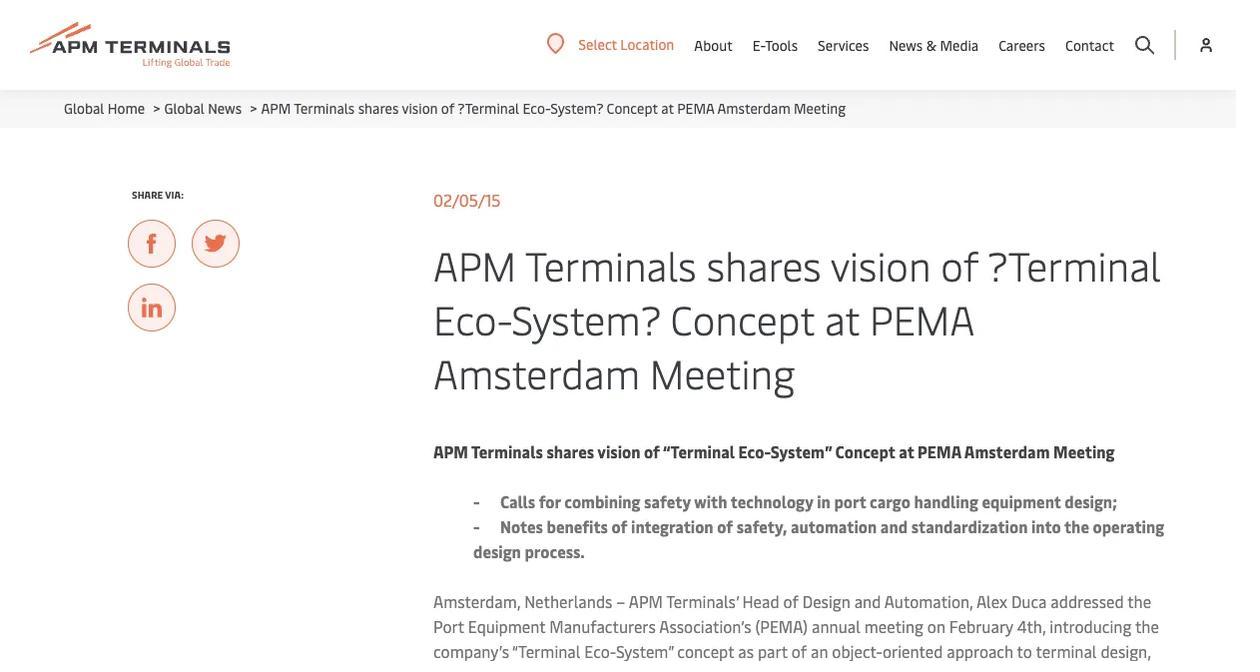 Task type: describe. For each thing, give the bounding box(es) containing it.
approach
[[947, 641, 1014, 661]]

meeting for ?terminal
[[650, 346, 795, 400]]

and inside -      calls for combining safety with technology in port cargo handling equipment design; -      notes benefits of integration of safety, automation and standardization into the operating design process.
[[881, 516, 908, 537]]

on
[[928, 616, 946, 637]]

shares for system"
[[547, 441, 594, 462]]

&
[[927, 35, 937, 54]]

about button
[[695, 0, 733, 90]]

vision for system?
[[831, 238, 931, 292]]

handling
[[914, 491, 979, 512]]

process.
[[525, 541, 585, 562]]

with
[[694, 491, 728, 512]]

meeting for "terminal
[[1054, 441, 1115, 462]]

vision for system"
[[598, 441, 641, 462]]

safety,
[[737, 516, 787, 537]]

contact button
[[1066, 0, 1115, 90]]

an
[[811, 641, 828, 661]]

of inside apm terminals shares vision of ?terminal eco-system? concept at pema amsterdam meeting
[[941, 238, 979, 292]]

about
[[695, 35, 733, 54]]

1 vertical spatial news
[[208, 98, 242, 117]]

safety
[[644, 491, 691, 512]]

the inside -      calls for combining safety with technology in port cargo handling equipment design; -      notes benefits of integration of safety, automation and standardization into the operating design process.
[[1065, 516, 1090, 537]]

2 > from the left
[[250, 98, 257, 117]]

annual
[[812, 616, 861, 637]]

eco- inside amsterdam, netherlands – apm terminals' head of design and automation, alex duca addressed the port equipment manufacturers association's (pema) annual meeting on february 4th, introducing the company's "terminal eco-system" concept as part of an object-oriented approach to terminal desig
[[585, 641, 616, 661]]

oriented
[[883, 641, 943, 661]]

part
[[758, 641, 788, 661]]

design
[[473, 541, 521, 562]]

technology
[[731, 491, 814, 512]]

?terminal inside apm terminals shares vision of ?terminal eco-system? concept at pema amsterdam meeting
[[988, 238, 1161, 292]]

cargo
[[870, 491, 911, 512]]

eco- inside apm terminals shares vision of ?terminal eco-system? concept at pema amsterdam meeting
[[433, 292, 512, 346]]

meeting
[[865, 616, 924, 637]]

system? inside apm terminals shares vision of ?terminal eco-system? concept at pema amsterdam meeting
[[512, 292, 660, 346]]

contact
[[1066, 35, 1115, 54]]

careers button
[[999, 0, 1046, 90]]

shares for system?
[[707, 238, 822, 292]]

company's
[[433, 641, 509, 661]]

port
[[834, 491, 866, 512]]

apm inside apm terminals shares vision of ?terminal eco-system? concept at pema amsterdam meeting
[[433, 238, 517, 292]]

manufacturers
[[550, 616, 656, 637]]

home
[[108, 98, 145, 117]]

global news link
[[164, 98, 242, 117]]

combining
[[565, 491, 641, 512]]

services button
[[818, 0, 869, 90]]

pema for system"
[[918, 441, 962, 462]]

introducing
[[1050, 616, 1132, 637]]

0 vertical spatial system?
[[551, 98, 603, 117]]

careers
[[999, 35, 1046, 54]]

concept for system?
[[671, 292, 815, 346]]

1 horizontal spatial system"
[[771, 441, 832, 462]]

0 vertical spatial at
[[661, 98, 674, 117]]

-      calls for combining safety with technology in port cargo handling equipment design; -      notes benefits of integration of safety, automation and standardization into the operating design process.
[[473, 491, 1165, 562]]

integration
[[631, 516, 714, 537]]

automation
[[791, 516, 877, 537]]

media
[[940, 35, 979, 54]]

port
[[433, 616, 464, 637]]

concept for system"
[[835, 441, 896, 462]]

benefits
[[547, 516, 608, 537]]

2 - from the top
[[473, 516, 480, 537]]

terminals'
[[667, 591, 739, 612]]

for
[[539, 491, 561, 512]]

global home link
[[64, 98, 145, 117]]

addressed
[[1051, 591, 1124, 612]]

object-
[[832, 641, 883, 661]]

automation,
[[885, 591, 973, 612]]

and inside amsterdam, netherlands – apm terminals' head of design and automation, alex duca addressed the port equipment manufacturers association's (pema) annual meeting on february 4th, introducing the company's "terminal eco-system" concept as part of an object-oriented approach to terminal desig
[[855, 591, 881, 612]]

concept
[[677, 641, 735, 661]]

0 vertical spatial amsterdam
[[718, 98, 791, 117]]

apm terminals shares vision of "terminal eco-system" concept at pema amsterdam meeting
[[433, 441, 1115, 462]]



Task type: vqa. For each thing, say whether or not it's contained in the screenshot.
at in the Apm Terminals Shares Vision Of ?Terminal Eco-System? Concept At Pema Amsterdam Meeting
yes



Task type: locate. For each thing, give the bounding box(es) containing it.
"terminal up with
[[663, 441, 735, 462]]

2 horizontal spatial vision
[[831, 238, 931, 292]]

2 vertical spatial shares
[[547, 441, 594, 462]]

the down the design;
[[1065, 516, 1090, 537]]

1 horizontal spatial global
[[164, 98, 205, 117]]

share via:
[[132, 188, 184, 201]]

2 horizontal spatial amsterdam
[[965, 441, 1050, 462]]

global left home
[[64, 98, 104, 117]]

"terminal
[[663, 441, 735, 462], [512, 641, 581, 661]]

system?
[[551, 98, 603, 117], [512, 292, 660, 346]]

0 horizontal spatial vision
[[402, 98, 438, 117]]

1 horizontal spatial amsterdam
[[718, 98, 791, 117]]

global home > global news > apm terminals shares vision of ?terminal eco-system? concept at pema amsterdam meeting
[[64, 98, 846, 117]]

meeting down services
[[794, 98, 846, 117]]

?terminal
[[458, 98, 520, 117], [988, 238, 1161, 292]]

0 vertical spatial terminals
[[294, 98, 355, 117]]

1 vertical spatial and
[[855, 591, 881, 612]]

2 vertical spatial amsterdam
[[965, 441, 1050, 462]]

pema for system?
[[870, 292, 974, 346]]

02/05/15
[[433, 189, 501, 211]]

2 horizontal spatial concept
[[835, 441, 896, 462]]

2 vertical spatial meeting
[[1054, 441, 1115, 462]]

1 vertical spatial system"
[[616, 641, 674, 661]]

tools
[[765, 35, 798, 54]]

1 vertical spatial meeting
[[650, 346, 795, 400]]

concept inside apm terminals shares vision of ?terminal eco-system? concept at pema amsterdam meeting
[[671, 292, 815, 346]]

0 horizontal spatial shares
[[358, 98, 399, 117]]

1 vertical spatial "terminal
[[512, 641, 581, 661]]

news left & on the top right
[[889, 35, 923, 54]]

> right home
[[153, 98, 160, 117]]

2 vertical spatial concept
[[835, 441, 896, 462]]

as
[[738, 641, 754, 661]]

1 > from the left
[[153, 98, 160, 117]]

select
[[579, 34, 617, 53]]

1 vertical spatial system?
[[512, 292, 660, 346]]

at inside apm terminals shares vision of ?terminal eco-system? concept at pema amsterdam meeting
[[825, 292, 860, 346]]

design
[[803, 591, 851, 612]]

1 vertical spatial terminals
[[525, 238, 697, 292]]

2 vertical spatial the
[[1136, 616, 1160, 637]]

1 horizontal spatial >
[[250, 98, 257, 117]]

1 vertical spatial amsterdam
[[433, 346, 640, 400]]

concept
[[607, 98, 658, 117], [671, 292, 815, 346], [835, 441, 896, 462]]

2 horizontal spatial at
[[899, 441, 914, 462]]

0 vertical spatial the
[[1065, 516, 1090, 537]]

news & media
[[889, 35, 979, 54]]

0 vertical spatial news
[[889, 35, 923, 54]]

terminal
[[1036, 641, 1097, 661]]

news & media button
[[889, 0, 979, 90]]

eco-
[[523, 98, 551, 117], [433, 292, 512, 346], [739, 441, 771, 462], [585, 641, 616, 661]]

equipment
[[982, 491, 1061, 512]]

0 horizontal spatial >
[[153, 98, 160, 117]]

1 vertical spatial ?terminal
[[988, 238, 1161, 292]]

via:
[[165, 188, 184, 201]]

1 horizontal spatial concept
[[671, 292, 815, 346]]

0 vertical spatial and
[[881, 516, 908, 537]]

terminals inside apm terminals shares vision of ?terminal eco-system? concept at pema amsterdam meeting
[[525, 238, 697, 292]]

select location
[[579, 34, 675, 53]]

at
[[661, 98, 674, 117], [825, 292, 860, 346], [899, 441, 914, 462]]

2 vertical spatial terminals
[[471, 441, 543, 462]]

amsterdam for "terminal
[[965, 441, 1050, 462]]

into
[[1032, 516, 1061, 537]]

head
[[743, 591, 780, 612]]

1 - from the top
[[473, 491, 480, 512]]

0 horizontal spatial "terminal
[[512, 641, 581, 661]]

–
[[617, 591, 626, 612]]

amsterdam
[[718, 98, 791, 117], [433, 346, 640, 400], [965, 441, 1050, 462]]

the right introducing
[[1136, 616, 1160, 637]]

> right global news link
[[250, 98, 257, 117]]

at for system"
[[899, 441, 914, 462]]

1 horizontal spatial shares
[[547, 441, 594, 462]]

2 horizontal spatial shares
[[707, 238, 822, 292]]

1 global from the left
[[64, 98, 104, 117]]

0 vertical spatial pema
[[677, 98, 715, 117]]

0 vertical spatial -
[[473, 491, 480, 512]]

and
[[881, 516, 908, 537], [855, 591, 881, 612]]

0 vertical spatial concept
[[607, 98, 658, 117]]

amsterdam,
[[433, 591, 521, 612]]

share
[[132, 188, 163, 201]]

0 horizontal spatial at
[[661, 98, 674, 117]]

of
[[441, 98, 455, 117], [941, 238, 979, 292], [644, 441, 660, 462], [612, 516, 628, 537], [717, 516, 733, 537], [784, 591, 799, 612], [792, 641, 807, 661]]

>
[[153, 98, 160, 117], [250, 98, 257, 117]]

meeting
[[794, 98, 846, 117], [650, 346, 795, 400], [1054, 441, 1115, 462]]

standardization
[[912, 516, 1028, 537]]

0 horizontal spatial amsterdam
[[433, 346, 640, 400]]

news right home
[[208, 98, 242, 117]]

1 vertical spatial concept
[[671, 292, 815, 346]]

vision
[[402, 98, 438, 117], [831, 238, 931, 292], [598, 441, 641, 462]]

and down cargo
[[881, 516, 908, 537]]

to
[[1017, 641, 1033, 661]]

design;
[[1065, 491, 1118, 512]]

1 vertical spatial the
[[1128, 591, 1152, 612]]

"terminal down equipment
[[512, 641, 581, 661]]

select location button
[[547, 33, 675, 55]]

0 horizontal spatial concept
[[607, 98, 658, 117]]

global right home
[[164, 98, 205, 117]]

4th,
[[1018, 616, 1046, 637]]

amsterdam, netherlands – apm terminals' head of design and automation, alex duca addressed the port equipment manufacturers association's (pema) annual meeting on february 4th, introducing the company's "terminal eco-system" concept as part of an object-oriented approach to terminal desig
[[433, 591, 1160, 661]]

2 global from the left
[[164, 98, 205, 117]]

services
[[818, 35, 869, 54]]

news
[[889, 35, 923, 54], [208, 98, 242, 117]]

at for system?
[[825, 292, 860, 346]]

system" up in at the right bottom
[[771, 441, 832, 462]]

2 vertical spatial pema
[[918, 441, 962, 462]]

1 horizontal spatial "terminal
[[663, 441, 735, 462]]

amsterdam inside apm terminals shares vision of ?terminal eco-system? concept at pema amsterdam meeting
[[433, 346, 640, 400]]

operating
[[1093, 516, 1165, 537]]

e-tools button
[[753, 0, 798, 90]]

2 vertical spatial vision
[[598, 441, 641, 462]]

-
[[473, 491, 480, 512], [473, 516, 480, 537]]

e-
[[753, 35, 765, 54]]

meeting up apm terminals shares vision of "terminal eco-system" concept at pema amsterdam meeting
[[650, 346, 795, 400]]

system" inside amsterdam, netherlands – apm terminals' head of design and automation, alex duca addressed the port equipment manufacturers association's (pema) annual meeting on february 4th, introducing the company's "terminal eco-system" concept as part of an object-oriented approach to terminal desig
[[616, 641, 674, 661]]

0 horizontal spatial global
[[64, 98, 104, 117]]

location
[[621, 34, 675, 53]]

and up meeting
[[855, 591, 881, 612]]

1 horizontal spatial ?terminal
[[988, 238, 1161, 292]]

netherlands
[[525, 591, 613, 612]]

0 horizontal spatial news
[[208, 98, 242, 117]]

0 vertical spatial shares
[[358, 98, 399, 117]]

equipment
[[468, 616, 546, 637]]

apm inside amsterdam, netherlands – apm terminals' head of design and automation, alex duca addressed the port equipment manufacturers association's (pema) annual meeting on february 4th, introducing the company's "terminal eco-system" concept as part of an object-oriented approach to terminal desig
[[629, 591, 663, 612]]

vision inside apm terminals shares vision of ?terminal eco-system? concept at pema amsterdam meeting
[[831, 238, 931, 292]]

alex
[[977, 591, 1008, 612]]

0 vertical spatial vision
[[402, 98, 438, 117]]

1 vertical spatial vision
[[831, 238, 931, 292]]

0 vertical spatial meeting
[[794, 98, 846, 117]]

the
[[1065, 516, 1090, 537], [1128, 591, 1152, 612], [1136, 616, 1160, 637]]

(pema)
[[756, 616, 808, 637]]

duca
[[1012, 591, 1047, 612]]

association's
[[660, 616, 752, 637]]

1 vertical spatial pema
[[870, 292, 974, 346]]

0 horizontal spatial ?terminal
[[458, 98, 520, 117]]

1 horizontal spatial at
[[825, 292, 860, 346]]

pema inside apm terminals shares vision of ?terminal eco-system? concept at pema amsterdam meeting
[[870, 292, 974, 346]]

1 vertical spatial shares
[[707, 238, 822, 292]]

february
[[950, 616, 1014, 637]]

apm terminals shares vision of ?terminal eco-system? concept at pema amsterdam meeting
[[433, 238, 1161, 400]]

terminals for apm terminals shares vision of ?terminal eco-system? concept at pema amsterdam meeting
[[525, 238, 697, 292]]

in
[[817, 491, 831, 512]]

1 vertical spatial -
[[473, 516, 480, 537]]

terminals
[[294, 98, 355, 117], [525, 238, 697, 292], [471, 441, 543, 462]]

shares
[[358, 98, 399, 117], [707, 238, 822, 292], [547, 441, 594, 462]]

apm
[[261, 98, 291, 117], [433, 238, 517, 292], [433, 441, 468, 462], [629, 591, 663, 612]]

1 horizontal spatial news
[[889, 35, 923, 54]]

shares inside apm terminals shares vision of ?terminal eco-system? concept at pema amsterdam meeting
[[707, 238, 822, 292]]

pema
[[677, 98, 715, 117], [870, 292, 974, 346], [918, 441, 962, 462]]

2 vertical spatial at
[[899, 441, 914, 462]]

1 horizontal spatial vision
[[598, 441, 641, 462]]

terminals for apm terminals shares vision of "terminal eco-system" concept at pema amsterdam meeting
[[471, 441, 543, 462]]

0 vertical spatial system"
[[771, 441, 832, 462]]

"terminal inside amsterdam, netherlands – apm terminals' head of design and automation, alex duca addressed the port equipment manufacturers association's (pema) annual meeting on february 4th, introducing the company's "terminal eco-system" concept as part of an object-oriented approach to terminal desig
[[512, 641, 581, 661]]

system" down manufacturers
[[616, 641, 674, 661]]

0 horizontal spatial system"
[[616, 641, 674, 661]]

meeting up the design;
[[1054, 441, 1115, 462]]

amsterdam for ?terminal
[[433, 346, 640, 400]]

the right addressed at the bottom of the page
[[1128, 591, 1152, 612]]

meeting inside apm terminals shares vision of ?terminal eco-system? concept at pema amsterdam meeting
[[650, 346, 795, 400]]

0 vertical spatial "terminal
[[663, 441, 735, 462]]

0 vertical spatial ?terminal
[[458, 98, 520, 117]]

e-tools
[[753, 35, 798, 54]]

1 vertical spatial at
[[825, 292, 860, 346]]

news inside popup button
[[889, 35, 923, 54]]



